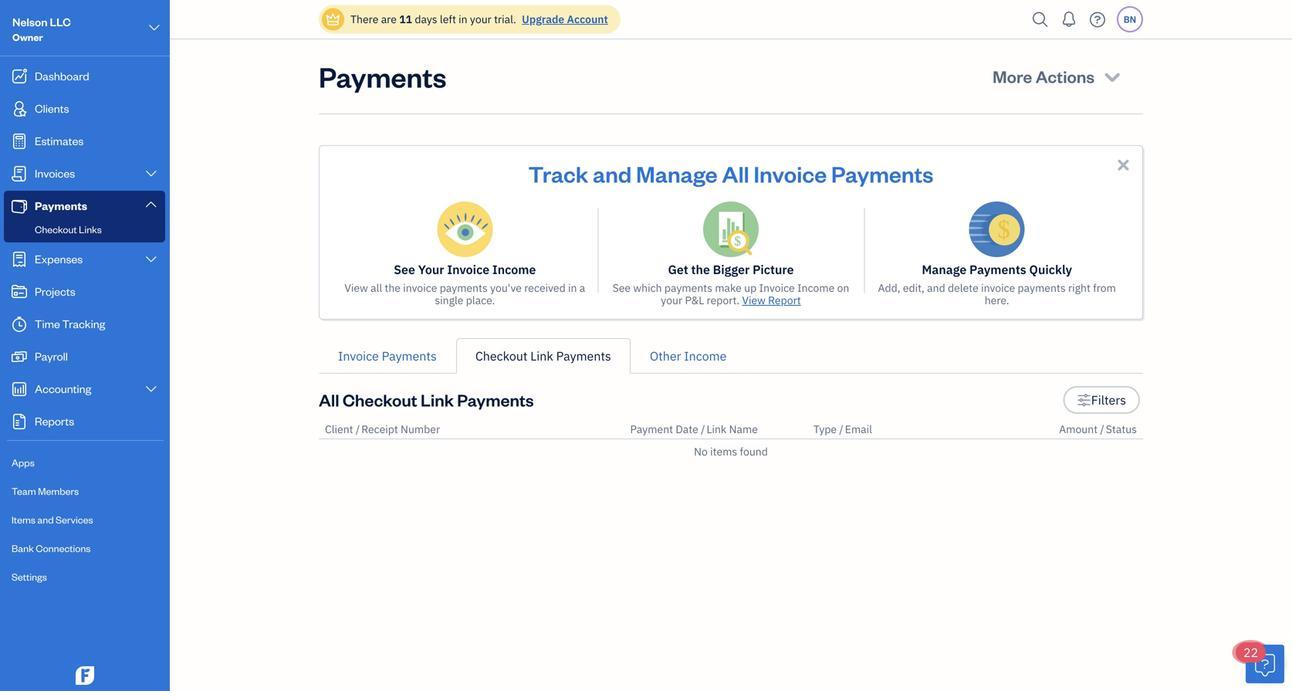 Task type: vqa. For each thing, say whether or not it's contained in the screenshot.
View inside See Your Invoice Income View all the invoice payments you've received in a single place.
yes



Task type: locate. For each thing, give the bounding box(es) containing it.
go to help image
[[1086, 8, 1111, 31]]

0 vertical spatial your
[[470, 12, 492, 26]]

0 vertical spatial income
[[493, 261, 536, 278]]

and right items
[[37, 513, 54, 526]]

invoice
[[754, 159, 827, 188], [447, 261, 490, 278], [760, 281, 795, 295], [338, 348, 379, 364]]

manage payments quickly add, edit, and delete invoice payments right from here.
[[878, 261, 1117, 307]]

a
[[580, 281, 586, 295]]

0 horizontal spatial checkout
[[35, 223, 77, 236]]

0 vertical spatial chevron large down image
[[147, 19, 161, 37]]

checkout links
[[35, 223, 102, 236]]

and
[[593, 159, 632, 188], [928, 281, 946, 295], [37, 513, 54, 526]]

apps link
[[4, 449, 165, 477]]

0 horizontal spatial view
[[345, 281, 368, 295]]

1 vertical spatial all
[[319, 389, 339, 411]]

all up get the bigger picture
[[722, 159, 750, 188]]

1 vertical spatial and
[[928, 281, 946, 295]]

invoice payments link
[[319, 338, 456, 374]]

items
[[12, 513, 35, 526]]

payments inside manage payments quickly add, edit, and delete invoice payments right from here.
[[1018, 281, 1066, 295]]

chevron large down image inside invoices link
[[144, 168, 158, 180]]

nelson llc owner
[[12, 14, 71, 43]]

bigger
[[713, 261, 750, 278]]

payments link
[[4, 191, 165, 220]]

see inside see your invoice income view all the invoice payments you've received in a single place.
[[394, 261, 415, 278]]

dashboard image
[[10, 69, 29, 84]]

1 / from the left
[[356, 422, 360, 436]]

in right the left
[[459, 12, 468, 26]]

checkout for checkout link payments
[[476, 348, 528, 364]]

type / email
[[814, 422, 873, 436]]

income
[[493, 261, 536, 278], [798, 281, 835, 295], [684, 348, 727, 364]]

payment image
[[10, 198, 29, 214]]

2 vertical spatial link
[[707, 422, 727, 436]]

1 horizontal spatial manage
[[922, 261, 967, 278]]

22 button
[[1236, 643, 1285, 683]]

chevron large down image
[[147, 19, 161, 37], [144, 253, 158, 266], [144, 383, 158, 395]]

expenses link
[[4, 244, 165, 275]]

all up client
[[319, 389, 339, 411]]

/ left status
[[1101, 422, 1105, 436]]

p&l
[[685, 293, 705, 307]]

more actions
[[993, 65, 1095, 87]]

bn
[[1124, 13, 1137, 25]]

invoice down "your"
[[403, 281, 437, 295]]

chevron large down image
[[144, 168, 158, 180], [144, 198, 158, 210]]

1 vertical spatial the
[[385, 281, 401, 295]]

chevron large down image inside 'expenses' link
[[144, 253, 158, 266]]

2 vertical spatial checkout
[[343, 389, 418, 411]]

2 horizontal spatial income
[[798, 281, 835, 295]]

see left "your"
[[394, 261, 415, 278]]

/
[[356, 422, 360, 436], [701, 422, 705, 436], [840, 422, 844, 436], [1101, 422, 1105, 436]]

view report
[[743, 293, 801, 307]]

upgrade account link
[[519, 12, 608, 26]]

/ for type
[[840, 422, 844, 436]]

1 horizontal spatial in
[[568, 281, 577, 295]]

your
[[470, 12, 492, 26], [661, 293, 683, 307]]

in left a in the left top of the page
[[568, 281, 577, 295]]

see which payments make up invoice income on your p&l report.
[[613, 281, 850, 307]]

chevron large down image up the payments link
[[144, 168, 158, 180]]

and right edit,
[[928, 281, 946, 295]]

items
[[711, 444, 738, 459]]

0 vertical spatial see
[[394, 261, 415, 278]]

see for your
[[394, 261, 415, 278]]

see your invoice income image
[[437, 202, 493, 257]]

and inside main element
[[37, 513, 54, 526]]

2 invoice from the left
[[982, 281, 1016, 295]]

number
[[401, 422, 440, 436]]

members
[[38, 485, 79, 497]]

0 horizontal spatial all
[[319, 389, 339, 411]]

0 horizontal spatial manage
[[636, 159, 718, 188]]

0 horizontal spatial the
[[385, 281, 401, 295]]

estimate image
[[10, 134, 29, 149]]

in
[[459, 12, 468, 26], [568, 281, 577, 295]]

checkout
[[35, 223, 77, 236], [476, 348, 528, 364], [343, 389, 418, 411]]

manage
[[636, 159, 718, 188], [922, 261, 967, 278]]

link down the 'received'
[[531, 348, 554, 364]]

1 vertical spatial manage
[[922, 261, 967, 278]]

/ right type
[[840, 422, 844, 436]]

0 horizontal spatial payments
[[440, 281, 488, 295]]

0 vertical spatial chevron large down image
[[144, 168, 158, 180]]

trial.
[[494, 12, 517, 26]]

team members
[[12, 485, 79, 497]]

add,
[[878, 281, 901, 295]]

more
[[993, 65, 1033, 87]]

and right the track
[[593, 159, 632, 188]]

0 vertical spatial checkout
[[35, 223, 77, 236]]

single
[[435, 293, 464, 307]]

0 horizontal spatial see
[[394, 261, 415, 278]]

chevron large down image inside accounting link
[[144, 383, 158, 395]]

time
[[35, 316, 60, 331]]

income up you've
[[493, 261, 536, 278]]

1 horizontal spatial checkout
[[343, 389, 418, 411]]

0 vertical spatial link
[[531, 348, 554, 364]]

1 horizontal spatial see
[[613, 281, 631, 295]]

payments
[[440, 281, 488, 295], [665, 281, 713, 295], [1018, 281, 1066, 295]]

accounting link
[[4, 374, 165, 405]]

2 payments from the left
[[665, 281, 713, 295]]

chevron large down image for invoices
[[144, 168, 158, 180]]

search image
[[1029, 8, 1053, 31]]

1 horizontal spatial and
[[593, 159, 632, 188]]

1 vertical spatial chevron large down image
[[144, 198, 158, 210]]

2 chevron large down image from the top
[[144, 198, 158, 210]]

checkout down place.
[[476, 348, 528, 364]]

report image
[[10, 414, 29, 429]]

all
[[722, 159, 750, 188], [319, 389, 339, 411]]

invoice inside manage payments quickly add, edit, and delete invoice payments right from here.
[[982, 281, 1016, 295]]

0 horizontal spatial link
[[421, 389, 454, 411]]

3 / from the left
[[840, 422, 844, 436]]

link up items
[[707, 422, 727, 436]]

client / receipt number
[[325, 422, 440, 436]]

report.
[[707, 293, 740, 307]]

your left trial.
[[470, 12, 492, 26]]

see
[[394, 261, 415, 278], [613, 281, 631, 295]]

2 horizontal spatial and
[[928, 281, 946, 295]]

checkout link payments link
[[456, 338, 631, 374]]

0 horizontal spatial and
[[37, 513, 54, 526]]

on
[[838, 281, 850, 295]]

1 vertical spatial checkout
[[476, 348, 528, 364]]

/ right date at right
[[701, 422, 705, 436]]

2 vertical spatial income
[[684, 348, 727, 364]]

payments
[[319, 58, 447, 95], [832, 159, 934, 188], [35, 198, 87, 213], [970, 261, 1027, 278], [382, 348, 437, 364], [557, 348, 612, 364], [457, 389, 534, 411]]

manage payments quickly image
[[970, 202, 1025, 257]]

filters button
[[1064, 386, 1141, 414]]

view
[[345, 281, 368, 295], [743, 293, 766, 307]]

from
[[1094, 281, 1117, 295]]

client image
[[10, 101, 29, 117]]

payments for add,
[[1018, 281, 1066, 295]]

there
[[351, 12, 379, 26]]

1 vertical spatial chevron large down image
[[144, 253, 158, 266]]

payments inside see your invoice income view all the invoice payments you've received in a single place.
[[440, 281, 488, 295]]

projects link
[[4, 276, 165, 307]]

income inside see your invoice income view all the invoice payments you've received in a single place.
[[493, 261, 536, 278]]

invoices
[[35, 166, 75, 180]]

2 horizontal spatial payments
[[1018, 281, 1066, 295]]

expense image
[[10, 252, 29, 267]]

1 vertical spatial income
[[798, 281, 835, 295]]

timer image
[[10, 317, 29, 332]]

the right "get"
[[692, 261, 710, 278]]

there are 11 days left in your trial. upgrade account
[[351, 12, 608, 26]]

payments down "get"
[[665, 281, 713, 295]]

11
[[399, 12, 412, 26]]

chevron large down image up 'checkout links' link
[[144, 198, 158, 210]]

0 vertical spatial in
[[459, 12, 468, 26]]

3 payments from the left
[[1018, 281, 1066, 295]]

filters
[[1092, 392, 1127, 408]]

time tracking link
[[4, 309, 165, 340]]

1 horizontal spatial invoice
[[982, 281, 1016, 295]]

checkout up the expenses
[[35, 223, 77, 236]]

payment date button
[[631, 422, 699, 436]]

1 horizontal spatial your
[[661, 293, 683, 307]]

2 horizontal spatial link
[[707, 422, 727, 436]]

see inside see which payments make up invoice income on your p&l report.
[[613, 281, 631, 295]]

2 horizontal spatial checkout
[[476, 348, 528, 364]]

your
[[418, 261, 445, 278]]

the right all
[[385, 281, 401, 295]]

0 horizontal spatial invoice
[[403, 281, 437, 295]]

1 vertical spatial your
[[661, 293, 683, 307]]

invoice for your
[[403, 281, 437, 295]]

2 vertical spatial and
[[37, 513, 54, 526]]

1 vertical spatial in
[[568, 281, 577, 295]]

see your invoice income view all the invoice payments you've received in a single place.
[[345, 261, 586, 307]]

llc
[[50, 14, 71, 29]]

1 chevron large down image from the top
[[144, 168, 158, 180]]

links
[[79, 223, 102, 236]]

1 horizontal spatial income
[[684, 348, 727, 364]]

1 invoice from the left
[[403, 281, 437, 295]]

income left "on"
[[798, 281, 835, 295]]

view left all
[[345, 281, 368, 295]]

in inside see your invoice income view all the invoice payments you've received in a single place.
[[568, 281, 577, 295]]

/ right client
[[356, 422, 360, 436]]

link up number
[[421, 389, 454, 411]]

invoice right delete
[[982, 281, 1016, 295]]

payments down "your"
[[440, 281, 488, 295]]

the
[[692, 261, 710, 278], [385, 281, 401, 295]]

1 horizontal spatial the
[[692, 261, 710, 278]]

checkout inside main element
[[35, 223, 77, 236]]

expenses
[[35, 251, 83, 266]]

view right make
[[743, 293, 766, 307]]

you've
[[490, 281, 522, 295]]

place.
[[466, 293, 495, 307]]

1 payments from the left
[[440, 281, 488, 295]]

your left p&l
[[661, 293, 683, 307]]

1 horizontal spatial view
[[743, 293, 766, 307]]

invoice inside see your invoice income view all the invoice payments you've received in a single place.
[[403, 281, 437, 295]]

payments inside see which payments make up invoice income on your p&l report.
[[665, 281, 713, 295]]

and for services
[[37, 513, 54, 526]]

report
[[769, 293, 801, 307]]

2 vertical spatial chevron large down image
[[144, 383, 158, 395]]

0 vertical spatial and
[[593, 159, 632, 188]]

dashboard link
[[4, 61, 165, 92]]

income inside see which payments make up invoice income on your p&l report.
[[798, 281, 835, 295]]

1 vertical spatial see
[[613, 281, 631, 295]]

1 horizontal spatial payments
[[665, 281, 713, 295]]

see left which
[[613, 281, 631, 295]]

22
[[1244, 644, 1259, 661]]

link
[[531, 348, 554, 364], [421, 389, 454, 411], [707, 422, 727, 436]]

checkout up receipt
[[343, 389, 418, 411]]

4 / from the left
[[1101, 422, 1105, 436]]

income right other
[[684, 348, 727, 364]]

0 vertical spatial all
[[722, 159, 750, 188]]

1 horizontal spatial all
[[722, 159, 750, 188]]

0 horizontal spatial income
[[493, 261, 536, 278]]

payments down quickly
[[1018, 281, 1066, 295]]



Task type: describe. For each thing, give the bounding box(es) containing it.
money image
[[10, 349, 29, 365]]

2 / from the left
[[701, 422, 705, 436]]

resource center badge image
[[1246, 645, 1285, 683]]

receipt
[[362, 422, 398, 436]]

0 horizontal spatial your
[[470, 12, 492, 26]]

bank
[[12, 542, 34, 555]]

main element
[[0, 0, 209, 691]]

payroll link
[[4, 341, 165, 372]]

amount / status
[[1060, 422, 1138, 436]]

chevron large down image for expenses
[[144, 253, 158, 266]]

1 vertical spatial link
[[421, 389, 454, 411]]

are
[[381, 12, 397, 26]]

received
[[525, 281, 566, 295]]

dashboard
[[35, 68, 89, 83]]

owner
[[12, 31, 43, 43]]

payments inside manage payments quickly add, edit, and delete invoice payments right from here.
[[970, 261, 1027, 278]]

chevrondown image
[[1102, 66, 1124, 87]]

payments inside main element
[[35, 198, 87, 213]]

settings image
[[1078, 391, 1092, 409]]

edit,
[[903, 281, 925, 295]]

invoice inside see your invoice income view all the invoice payments you've received in a single place.
[[447, 261, 490, 278]]

estimates
[[35, 133, 84, 148]]

view inside see your invoice income view all the invoice payments you've received in a single place.
[[345, 281, 368, 295]]

crown image
[[325, 11, 341, 27]]

upgrade
[[522, 12, 565, 26]]

0 vertical spatial manage
[[636, 159, 718, 188]]

manage inside manage payments quickly add, edit, and delete invoice payments right from here.
[[922, 261, 967, 278]]

type
[[814, 422, 837, 436]]

right
[[1069, 281, 1091, 295]]

up
[[745, 281, 757, 295]]

track
[[529, 159, 589, 188]]

project image
[[10, 284, 29, 300]]

the inside see your invoice income view all the invoice payments you've received in a single place.
[[385, 281, 401, 295]]

quickly
[[1030, 261, 1073, 278]]

payments for income
[[440, 281, 488, 295]]

all
[[371, 281, 382, 295]]

all checkout link payments
[[319, 389, 534, 411]]

other
[[650, 348, 682, 364]]

other income
[[650, 348, 727, 364]]

invoice inside see which payments make up invoice income on your p&l report.
[[760, 281, 795, 295]]

no
[[694, 444, 708, 459]]

clients link
[[4, 93, 165, 124]]

account
[[567, 12, 608, 26]]

picture
[[753, 261, 794, 278]]

/ for amount
[[1101, 422, 1105, 436]]

date
[[676, 422, 699, 436]]

0 horizontal spatial in
[[459, 12, 468, 26]]

1 horizontal spatial link
[[531, 348, 554, 364]]

connections
[[36, 542, 91, 555]]

make
[[715, 281, 742, 295]]

more actions button
[[979, 58, 1138, 95]]

left
[[440, 12, 456, 26]]

chevron large down image for payments
[[144, 198, 158, 210]]

get the bigger picture image
[[704, 202, 759, 257]]

your inside see which payments make up invoice income on your p&l report.
[[661, 293, 683, 307]]

apps
[[12, 456, 35, 469]]

team members link
[[4, 478, 165, 505]]

invoices link
[[4, 158, 165, 189]]

get the bigger picture
[[668, 261, 794, 278]]

track and manage all invoice payments
[[529, 159, 934, 188]]

settings link
[[4, 564, 165, 591]]

which
[[634, 281, 662, 295]]

payroll
[[35, 349, 68, 363]]

client
[[325, 422, 353, 436]]

bank connections
[[12, 542, 91, 555]]

chart image
[[10, 382, 29, 397]]

settings
[[12, 570, 47, 583]]

email
[[846, 422, 873, 436]]

projects
[[35, 284, 75, 298]]

delete
[[948, 281, 979, 295]]

0 vertical spatial the
[[692, 261, 710, 278]]

reports
[[35, 414, 74, 428]]

name
[[730, 422, 758, 436]]

estimates link
[[4, 126, 165, 157]]

and inside manage payments quickly add, edit, and delete invoice payments right from here.
[[928, 281, 946, 295]]

team
[[12, 485, 36, 497]]

bn button
[[1118, 6, 1144, 32]]

here.
[[985, 293, 1010, 307]]

actions
[[1036, 65, 1095, 87]]

close image
[[1115, 156, 1133, 174]]

time tracking
[[35, 316, 105, 331]]

checkout links link
[[7, 220, 162, 239]]

items and services link
[[4, 507, 165, 534]]

freshbooks image
[[73, 666, 97, 685]]

payment date / link name
[[631, 422, 758, 436]]

invoice image
[[10, 166, 29, 181]]

checkout for checkout links
[[35, 223, 77, 236]]

get
[[668, 261, 689, 278]]

items and services
[[12, 513, 93, 526]]

bank connections link
[[4, 535, 165, 562]]

and for manage
[[593, 159, 632, 188]]

/ for client
[[356, 422, 360, 436]]

invoice for payments
[[982, 281, 1016, 295]]

nelson
[[12, 14, 48, 29]]

notifications image
[[1057, 4, 1082, 35]]

payment
[[631, 422, 674, 436]]

see for which
[[613, 281, 631, 295]]

no items found
[[694, 444, 768, 459]]

chevron large down image for accounting
[[144, 383, 158, 395]]

checkout link payments
[[476, 348, 612, 364]]

found
[[740, 444, 768, 459]]

reports link
[[4, 406, 165, 437]]



